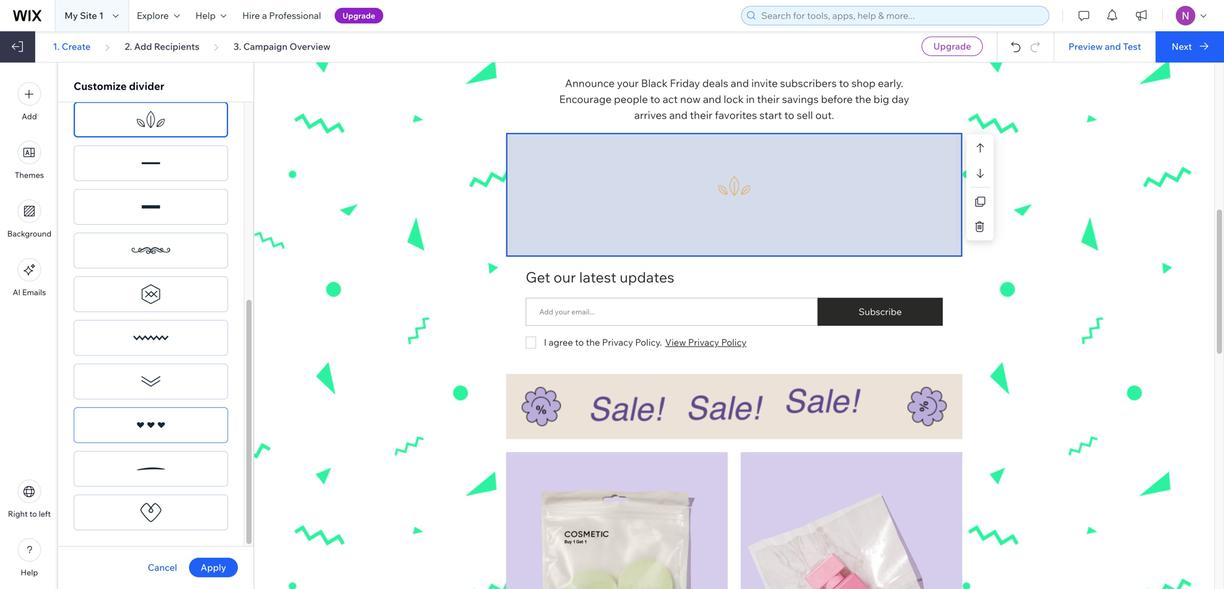 Task type: describe. For each thing, give the bounding box(es) containing it.
out.
[[816, 109, 834, 122]]

act
[[663, 93, 678, 106]]

right to left button
[[8, 480, 51, 519]]

recipients
[[154, 41, 200, 52]]

themes button
[[15, 141, 44, 180]]

preview
[[1069, 41, 1103, 52]]

hire
[[242, 10, 260, 21]]

divider
[[129, 80, 164, 93]]

2. add recipients
[[125, 41, 200, 52]]

Search for tools, apps, help & more... field
[[758, 7, 1045, 25]]

test
[[1123, 41, 1142, 52]]

sell
[[797, 109, 813, 122]]

customize divider
[[74, 80, 164, 93]]

shop
[[852, 77, 876, 90]]

add inside 2. add recipients link
[[134, 41, 152, 52]]

announce
[[565, 77, 615, 90]]

latest
[[579, 268, 617, 286]]

1 vertical spatial upgrade button
[[922, 37, 983, 56]]

friday
[[670, 77, 700, 90]]

announce your black friday deals and invite subscribers to shop early. encourage people to act now and lock in their savings before the big day arrives and their favorites start to sell out.
[[559, 77, 912, 122]]

0 vertical spatial help button
[[188, 0, 235, 31]]

subscribers
[[780, 77, 837, 90]]

i
[[544, 337, 547, 348]]

next
[[1172, 41, 1192, 52]]

to inside button
[[29, 509, 37, 519]]

emails
[[22, 288, 46, 297]]

hire a professional
[[242, 10, 321, 21]]

people
[[614, 93, 648, 106]]

overview
[[290, 41, 331, 52]]

hire a professional link
[[235, 0, 329, 31]]

add for add
[[22, 111, 37, 121]]

day
[[892, 93, 910, 106]]

0 horizontal spatial upgrade button
[[335, 8, 383, 23]]

3. campaign overview link
[[234, 41, 331, 52]]

cancel button
[[148, 562, 177, 574]]

policy.
[[635, 337, 662, 348]]

1 horizontal spatial their
[[757, 93, 780, 106]]

now
[[680, 93, 701, 106]]

2 privacy from the left
[[688, 337, 719, 348]]

invite
[[752, 77, 778, 90]]

deals
[[703, 77, 729, 90]]

right
[[8, 509, 28, 519]]

themes
[[15, 170, 44, 180]]

add button
[[18, 82, 41, 121]]

2.
[[125, 41, 132, 52]]

1 vertical spatial upgrade
[[934, 40, 972, 52]]

subscribe
[[859, 306, 902, 318]]

background button
[[7, 200, 51, 239]]

encourage
[[559, 93, 612, 106]]

my
[[65, 10, 78, 21]]

updates
[[620, 268, 675, 286]]

to left act
[[650, 93, 660, 106]]

big
[[874, 93, 890, 106]]

1.
[[53, 41, 60, 52]]

email...
[[572, 308, 595, 317]]

1. create link
[[53, 41, 91, 52]]

1 vertical spatial help button
[[18, 539, 41, 578]]

add your email... link
[[540, 308, 595, 317]]

1 privacy from the left
[[602, 337, 633, 348]]

1. create
[[53, 41, 91, 52]]

ai emails button
[[13, 258, 46, 297]]

my site 1
[[65, 10, 104, 21]]

and left test
[[1105, 41, 1121, 52]]

1 vertical spatial their
[[690, 109, 713, 122]]

arrives
[[634, 109, 667, 122]]

create
[[62, 41, 91, 52]]



Task type: vqa. For each thing, say whether or not it's contained in the screenshot.
online to the right
no



Task type: locate. For each thing, give the bounding box(es) containing it.
2 vertical spatial add
[[540, 308, 553, 317]]

1 horizontal spatial help button
[[188, 0, 235, 31]]

0 horizontal spatial the
[[586, 337, 600, 348]]

get
[[526, 268, 551, 286]]

2 horizontal spatial add
[[540, 308, 553, 317]]

background
[[7, 229, 51, 239]]

next button
[[1156, 31, 1224, 63]]

get our latest updates
[[526, 268, 675, 286]]

upgrade button
[[335, 8, 383, 23], [922, 37, 983, 56]]

help
[[196, 10, 216, 21], [21, 568, 38, 578]]

0 vertical spatial add
[[134, 41, 152, 52]]

1 horizontal spatial upgrade button
[[922, 37, 983, 56]]

1 horizontal spatial help
[[196, 10, 216, 21]]

ai emails
[[13, 288, 46, 297]]

0 horizontal spatial add
[[22, 111, 37, 121]]

help down right to left
[[21, 568, 38, 578]]

their up 'start'
[[757, 93, 780, 106]]

1 vertical spatial add
[[22, 111, 37, 121]]

to right agree
[[575, 337, 584, 348]]

0 vertical spatial upgrade button
[[335, 8, 383, 23]]

preview and test
[[1069, 41, 1142, 52]]

before
[[821, 93, 853, 106]]

0 vertical spatial their
[[757, 93, 780, 106]]

your
[[617, 77, 639, 90], [555, 308, 570, 317]]

privacy right view
[[688, 337, 719, 348]]

help up recipients
[[196, 10, 216, 21]]

to left sell
[[785, 109, 795, 122]]

start
[[760, 109, 782, 122]]

the down shop
[[855, 93, 872, 106]]

1 vertical spatial the
[[586, 337, 600, 348]]

explore
[[137, 10, 169, 21]]

apply button
[[189, 558, 238, 578]]

1 horizontal spatial upgrade
[[934, 40, 972, 52]]

3.
[[234, 41, 241, 52]]

upgrade button down "search for tools, apps, help & more..." field
[[922, 37, 983, 56]]

ai
[[13, 288, 20, 297]]

your inside announce your black friday deals and invite subscribers to shop early. encourage people to act now and lock in their savings before the big day arrives and their favorites start to sell out.
[[617, 77, 639, 90]]

their down "now"
[[690, 109, 713, 122]]

1 horizontal spatial privacy
[[688, 337, 719, 348]]

the
[[855, 93, 872, 106], [586, 337, 600, 348]]

add right 2.
[[134, 41, 152, 52]]

0 horizontal spatial their
[[690, 109, 713, 122]]

upgrade button right the "professional"
[[335, 8, 383, 23]]

1 horizontal spatial the
[[855, 93, 872, 106]]

add for add your email...
[[540, 308, 553, 317]]

upgrade
[[343, 11, 375, 21], [934, 40, 972, 52]]

professional
[[269, 10, 321, 21]]

0 horizontal spatial help button
[[18, 539, 41, 578]]

add
[[134, 41, 152, 52], [22, 111, 37, 121], [540, 308, 553, 317]]

1 vertical spatial your
[[555, 308, 570, 317]]

0 vertical spatial the
[[855, 93, 872, 106]]

i agree to the privacy policy. view privacy policy
[[544, 337, 747, 348]]

privacy
[[602, 337, 633, 348], [688, 337, 719, 348]]

1 horizontal spatial your
[[617, 77, 639, 90]]

0 vertical spatial help
[[196, 10, 216, 21]]

1
[[99, 10, 104, 21]]

and up lock
[[731, 77, 749, 90]]

help button
[[188, 0, 235, 31], [18, 539, 41, 578]]

help button left hire
[[188, 0, 235, 31]]

0 horizontal spatial upgrade
[[343, 11, 375, 21]]

privacy left policy.
[[602, 337, 633, 348]]

your for add
[[555, 308, 570, 317]]

lock
[[724, 93, 744, 106]]

add inside add button
[[22, 111, 37, 121]]

and
[[1105, 41, 1121, 52], [731, 77, 749, 90], [703, 93, 722, 106], [669, 109, 688, 122]]

upgrade right the "professional"
[[343, 11, 375, 21]]

0 horizontal spatial help
[[21, 568, 38, 578]]

site
[[80, 10, 97, 21]]

your up people
[[617, 77, 639, 90]]

their
[[757, 93, 780, 106], [690, 109, 713, 122]]

black
[[641, 77, 668, 90]]

savings
[[782, 93, 819, 106]]

add up the i at left bottom
[[540, 308, 553, 317]]

1 horizontal spatial add
[[134, 41, 152, 52]]

2. add recipients link
[[125, 41, 200, 52]]

and down act
[[669, 109, 688, 122]]

add your email...
[[540, 308, 595, 317]]

policy
[[721, 337, 747, 348]]

the inside announce your black friday deals and invite subscribers to shop early. encourage people to act now and lock in their savings before the big day arrives and their favorites start to sell out.
[[855, 93, 872, 106]]

to
[[839, 77, 849, 90], [650, 93, 660, 106], [785, 109, 795, 122], [575, 337, 584, 348], [29, 509, 37, 519]]

left
[[39, 509, 51, 519]]

a
[[262, 10, 267, 21]]

and down deals
[[703, 93, 722, 106]]

customize
[[74, 80, 127, 93]]

right to left
[[8, 509, 51, 519]]

i agree to the privacy policy. link
[[544, 337, 662, 348]]

the down email...
[[586, 337, 600, 348]]

your left email...
[[555, 308, 570, 317]]

0 horizontal spatial privacy
[[602, 337, 633, 348]]

agree
[[549, 337, 573, 348]]

cancel
[[148, 562, 177, 573]]

0 vertical spatial your
[[617, 77, 639, 90]]

0 vertical spatial upgrade
[[343, 11, 375, 21]]

3. campaign overview
[[234, 41, 331, 52]]

early.
[[878, 77, 904, 90]]

campaign
[[243, 41, 288, 52]]

apply
[[201, 562, 226, 573]]

1 vertical spatial help
[[21, 568, 38, 578]]

add up themes button
[[22, 111, 37, 121]]

our
[[554, 268, 576, 286]]

to up 'before'
[[839, 77, 849, 90]]

your for announce
[[617, 77, 639, 90]]

upgrade down "search for tools, apps, help & more..." field
[[934, 40, 972, 52]]

view privacy policy link
[[665, 337, 747, 348]]

to left 'left'
[[29, 509, 37, 519]]

help button down right to left
[[18, 539, 41, 578]]

favorites
[[715, 109, 757, 122]]

in
[[746, 93, 755, 106]]

0 horizontal spatial your
[[555, 308, 570, 317]]

view
[[665, 337, 686, 348]]



